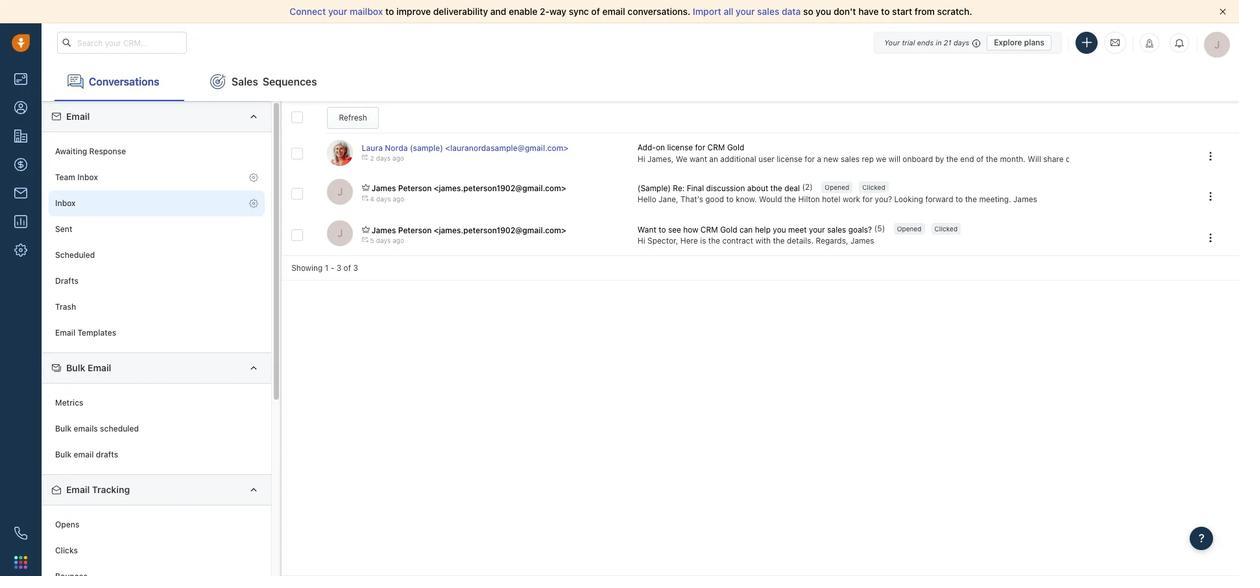 Task type: describe. For each thing, give the bounding box(es) containing it.
add-on license for crm gold button
[[638, 142, 744, 154]]

additional
[[720, 154, 756, 164]]

plans
[[1024, 37, 1045, 47]]

0 horizontal spatial inbox
[[55, 199, 76, 209]]

the down deal
[[784, 194, 796, 204]]

all
[[724, 6, 733, 17]]

hilton
[[798, 194, 820, 204]]

bulk for bulk email drafts
[[55, 451, 72, 460]]

email down "templates"
[[88, 363, 111, 374]]

rep
[[862, 154, 874, 164]]

outgoing image
[[362, 195, 368, 201]]

peterson for want to see how crm gold can help you meet your sales goals? (5)
[[398, 225, 432, 235]]

james down goals? on the top of page
[[851, 236, 874, 246]]

add-on license for crm gold link
[[638, 142, 744, 154]]

about
[[747, 183, 768, 193]]

soon.
[[1092, 154, 1113, 164]]

scratch.
[[937, 6, 972, 17]]

contract
[[722, 236, 753, 246]]

team
[[55, 173, 75, 183]]

details.
[[787, 236, 814, 246]]

bulk emails scheduled
[[55, 425, 139, 434]]

want to see how crm gold can help you meet your sales goals? link
[[638, 224, 874, 235]]

1 vertical spatial regards,
[[816, 236, 848, 246]]

mailbox
[[350, 6, 383, 17]]

to inside want to see how crm gold can help you meet your sales goals? (5)
[[659, 225, 666, 235]]

scheduled link
[[49, 243, 265, 269]]

know.
[[736, 194, 757, 204]]

clicked for work
[[862, 184, 886, 192]]

opened for (5)
[[897, 225, 922, 233]]

trash link
[[49, 295, 265, 320]]

awaiting response link
[[49, 139, 265, 165]]

<james.peterson1902@gmail.com> for (sample)
[[434, 184, 566, 194]]

conversations link
[[54, 62, 184, 101]]

(2)
[[802, 182, 813, 192]]

peterson for (sample) re: final discussion about the deal (2)
[[398, 184, 432, 194]]

team inbox link
[[49, 165, 265, 191]]

5 days ago
[[370, 237, 404, 244]]

enable
[[509, 6, 538, 17]]

inbox inside 'link'
[[77, 173, 98, 183]]

<james.peterson1902@gmail.com> for want
[[434, 225, 566, 235]]

templates
[[77, 329, 116, 338]]

clicks
[[55, 547, 78, 556]]

have
[[859, 6, 879, 17]]

0 horizontal spatial laura
[[362, 144, 383, 153]]

style image
[[362, 237, 368, 243]]

4
[[370, 195, 374, 203]]

bulk for bulk emails scheduled
[[55, 425, 72, 434]]

1
[[325, 264, 328, 273]]

the left meeting.
[[965, 194, 977, 204]]

forward
[[925, 194, 953, 204]]

help
[[755, 225, 771, 235]]

opens
[[55, 521, 79, 530]]

looking
[[894, 194, 923, 204]]

spector,
[[648, 236, 678, 246]]

your
[[884, 38, 900, 46]]

new
[[824, 154, 839, 164]]

0 horizontal spatial license
[[667, 143, 693, 153]]

the right is
[[708, 236, 720, 246]]

would
[[759, 194, 782, 204]]

tab list containing conversations
[[42, 62, 1239, 101]]

to right mailbox
[[385, 6, 394, 17]]

tracking
[[92, 485, 130, 496]]

laura norda (sample) <lauranordasample@gmail.com> link
[[362, 144, 569, 153]]

(5)
[[874, 224, 885, 234]]

refresh
[[339, 113, 367, 122]]

improve
[[396, 6, 431, 17]]

sent link
[[49, 217, 265, 243]]

hotel
[[822, 194, 841, 204]]

awaiting
[[55, 147, 87, 157]]

phone element
[[8, 521, 34, 547]]

0 vertical spatial ago
[[392, 155, 404, 162]]

trial
[[902, 38, 915, 46]]

0 vertical spatial you
[[816, 6, 831, 17]]

gold for for
[[727, 143, 744, 153]]

2 3 from the left
[[353, 264, 358, 273]]

-
[[331, 264, 334, 273]]

to right forward
[[956, 194, 963, 204]]

james up 4 days ago
[[372, 184, 396, 194]]

crm for for
[[708, 143, 725, 153]]

opens link
[[49, 513, 265, 538]]

james,
[[648, 154, 674, 164]]

2 vertical spatial of
[[344, 264, 351, 273]]

(sample) re: final discussion about the deal link
[[638, 182, 802, 194]]

is
[[700, 236, 706, 246]]

close image
[[1220, 8, 1226, 15]]

1 vertical spatial license
[[777, 154, 802, 164]]

2 hi from the top
[[638, 236, 645, 246]]

opened for (2)
[[825, 184, 849, 192]]

2
[[370, 155, 374, 162]]

0 vertical spatial of
[[591, 6, 600, 17]]

re:
[[673, 183, 685, 193]]

sync
[[569, 6, 589, 17]]

gold for how
[[720, 225, 737, 235]]

emails
[[74, 425, 98, 434]]

jane,
[[659, 194, 678, 204]]

scheduled
[[55, 251, 95, 260]]

sales
[[232, 76, 258, 87]]

here
[[680, 236, 698, 246]]

good
[[705, 194, 724, 204]]

drafts link
[[49, 269, 265, 295]]

email tracking
[[66, 485, 130, 496]]

user
[[759, 154, 775, 164]]

hi inside add-on license for crm gold hi james, we want an additional user license for a new sales rep we will onboard by the end of the month. will share details soon. regards, laura
[[638, 154, 645, 164]]

onboard
[[903, 154, 933, 164]]

2-
[[540, 6, 550, 17]]

bulk email drafts
[[55, 451, 118, 460]]

Search your CRM... text field
[[57, 32, 187, 54]]

trash
[[55, 303, 76, 312]]

james right meeting.
[[1013, 194, 1037, 204]]

the left month.
[[986, 154, 998, 164]]

explore
[[994, 37, 1022, 47]]

laura inside add-on license for crm gold hi james, we want an additional user license for a new sales rep we will onboard by the end of the month. will share details soon. regards, laura
[[1149, 154, 1170, 164]]

email templates
[[55, 329, 116, 338]]

norda
[[385, 144, 408, 153]]

goals?
[[848, 225, 872, 235]]

connect your mailbox to improve deliverability and enable 2-way sync of email conversations. import all your sales data so you don't have to start from scratch.
[[290, 6, 972, 17]]

with
[[755, 236, 771, 246]]

of inside add-on license for crm gold hi james, we want an additional user license for a new sales rep we will onboard by the end of the month. will share details soon. regards, laura
[[976, 154, 984, 164]]

laura norda (sample) <lauranordasample@gmail.com>
[[362, 144, 569, 153]]



Task type: locate. For each thing, give the bounding box(es) containing it.
james up 5 days ago
[[372, 225, 396, 235]]

1 3 from the left
[[337, 264, 341, 273]]

email
[[66, 111, 90, 122], [55, 329, 75, 338], [88, 363, 111, 374], [66, 485, 90, 496]]

1 vertical spatial gold
[[720, 225, 737, 235]]

peterson up 4 days ago
[[398, 184, 432, 194]]

sales sequences link
[[197, 62, 330, 101]]

ago for want to see how crm gold can help you meet your sales goals? (5)
[[393, 237, 404, 244]]

0 horizontal spatial clicked
[[862, 184, 886, 192]]

1 vertical spatial clicked
[[935, 225, 958, 233]]

1 <james.peterson1902@gmail.com> from the top
[[434, 184, 566, 194]]

bulk inside "link"
[[55, 425, 72, 434]]

1 vertical spatial laura
[[1149, 154, 1170, 164]]

for left a
[[805, 154, 815, 164]]

meet
[[788, 225, 807, 235]]

1 vertical spatial bulk
[[55, 425, 72, 434]]

0 vertical spatial peterson
[[398, 184, 432, 194]]

opened right (5)
[[897, 225, 922, 233]]

you right so
[[816, 6, 831, 17]]

want
[[690, 154, 707, 164]]

1 horizontal spatial you
[[816, 6, 831, 17]]

the up would
[[770, 183, 782, 193]]

final
[[687, 183, 704, 193]]

gold up additional
[[727, 143, 744, 153]]

ago for (sample) re: final discussion about the deal (2)
[[393, 195, 404, 203]]

sent
[[55, 225, 72, 234]]

1 vertical spatial opened
[[897, 225, 922, 233]]

hi down add- on the right of the page
[[638, 154, 645, 164]]

days for add-on license for crm gold
[[376, 155, 391, 162]]

days right 4 on the top of page
[[376, 195, 391, 203]]

email down the trash
[[55, 329, 75, 338]]

start
[[892, 6, 912, 17]]

0 horizontal spatial for
[[695, 143, 705, 153]]

tab list
[[42, 62, 1239, 101]]

opened
[[825, 184, 849, 192], [897, 225, 922, 233]]

2 horizontal spatial your
[[809, 225, 825, 235]]

1 vertical spatial sales
[[841, 154, 860, 164]]

gold up contract
[[720, 225, 737, 235]]

email for email tracking
[[66, 485, 90, 496]]

2 days ago
[[370, 155, 404, 162]]

hi
[[638, 154, 645, 164], [638, 236, 645, 246]]

1 vertical spatial crm
[[701, 225, 718, 235]]

we
[[876, 154, 886, 164]]

incoming image
[[362, 155, 368, 161]]

explore plans
[[994, 37, 1045, 47]]

1 horizontal spatial email
[[602, 6, 625, 17]]

sales left data
[[757, 6, 779, 17]]

<james.peterson1902@gmail.com>
[[434, 184, 566, 194], [434, 225, 566, 235]]

sales for your
[[757, 6, 779, 17]]

from
[[915, 6, 935, 17]]

to up the spector,
[[659, 225, 666, 235]]

to down 'discussion'
[[726, 194, 734, 204]]

license right the user
[[777, 154, 802, 164]]

email left drafts
[[74, 451, 94, 460]]

1 horizontal spatial 3
[[353, 264, 358, 273]]

what's new image
[[1145, 39, 1154, 48]]

laura up 2 on the top of page
[[362, 144, 383, 153]]

sales inside want to see how crm gold can help you meet your sales goals? (5)
[[827, 225, 846, 235]]

on
[[656, 143, 665, 153]]

see
[[668, 225, 681, 235]]

1 hi from the top
[[638, 154, 645, 164]]

0 vertical spatial regards,
[[1115, 154, 1147, 164]]

hi down want on the right of the page
[[638, 236, 645, 246]]

2 vertical spatial ago
[[393, 237, 404, 244]]

email
[[602, 6, 625, 17], [74, 451, 94, 460]]

your inside want to see how crm gold can help you meet your sales goals? (5)
[[809, 225, 825, 235]]

0 vertical spatial bulk
[[66, 363, 85, 374]]

bulk up the metrics at the left bottom
[[66, 363, 85, 374]]

1 vertical spatial inbox
[[55, 199, 76, 209]]

your right all
[[736, 6, 755, 17]]

email for email
[[66, 111, 90, 122]]

clicked down forward
[[935, 225, 958, 233]]

0 horizontal spatial you
[[773, 225, 786, 235]]

days
[[954, 38, 969, 46], [376, 155, 391, 162], [376, 195, 391, 203], [376, 237, 391, 244]]

1 vertical spatial peterson
[[398, 225, 432, 235]]

sequences
[[263, 76, 317, 87]]

conversations
[[89, 76, 159, 87]]

of right end
[[976, 154, 984, 164]]

21
[[944, 38, 952, 46]]

by
[[935, 154, 944, 164]]

for up want
[[695, 143, 705, 153]]

connect
[[290, 6, 326, 17]]

0 vertical spatial crm
[[708, 143, 725, 153]]

deliverability
[[433, 6, 488, 17]]

email left tracking
[[66, 485, 90, 496]]

add-
[[638, 143, 656, 153]]

hello jane, that's good to know. would the hilton hotel work for you? looking forward to the meeting. james
[[638, 194, 1037, 204]]

peterson up 5 days ago
[[398, 225, 432, 235]]

add-on license for crm gold hi james, we want an additional user license for a new sales rep we will onboard by the end of the month. will share details soon. regards, laura
[[638, 143, 1170, 164]]

1 horizontal spatial regards,
[[1115, 154, 1147, 164]]

1 vertical spatial for
[[805, 154, 815, 164]]

days right 5
[[376, 237, 391, 244]]

team inbox
[[55, 173, 98, 183]]

(sample)
[[638, 183, 671, 193]]

0 horizontal spatial regards,
[[816, 236, 848, 246]]

crm up is
[[701, 225, 718, 235]]

2 peterson from the top
[[398, 225, 432, 235]]

sales sequences
[[232, 76, 317, 87]]

meeting.
[[979, 194, 1011, 204]]

ago right 5
[[393, 237, 404, 244]]

gold inside want to see how crm gold can help you meet your sales goals? (5)
[[720, 225, 737, 235]]

clicked up you?
[[862, 184, 886, 192]]

your right meet
[[809, 225, 825, 235]]

connect your mailbox link
[[290, 6, 385, 17]]

phone image
[[14, 527, 27, 540]]

gold inside add-on license for crm gold hi james, we want an additional user license for a new sales rep we will onboard by the end of the month. will share details soon. regards, laura
[[727, 143, 744, 153]]

want to see how crm gold can help you meet your sales goals? button
[[638, 224, 874, 235]]

you
[[816, 6, 831, 17], [773, 225, 786, 235]]

1 horizontal spatial laura
[[1149, 154, 1170, 164]]

2 vertical spatial sales
[[827, 225, 846, 235]]

2 horizontal spatial of
[[976, 154, 984, 164]]

2 james peterson <james.peterson1902@gmail.com> from the top
[[372, 225, 566, 235]]

peterson
[[398, 184, 432, 194], [398, 225, 432, 235]]

2 <james.peterson1902@gmail.com> from the top
[[434, 225, 566, 235]]

inbox link
[[49, 191, 265, 217]]

an
[[709, 154, 718, 164]]

import
[[693, 6, 721, 17]]

1 james peterson <james.peterson1902@gmail.com> from the top
[[372, 184, 566, 194]]

0 horizontal spatial of
[[344, 264, 351, 273]]

(sample)
[[410, 144, 443, 153]]

james peterson <james.peterson1902@gmail.com> for (sample)
[[372, 184, 566, 194]]

of right sync
[[591, 6, 600, 17]]

1 vertical spatial ago
[[393, 195, 404, 203]]

sales inside add-on license for crm gold hi james, we want an additional user license for a new sales rep we will onboard by the end of the month. will share details soon. regards, laura
[[841, 154, 860, 164]]

1 horizontal spatial for
[[805, 154, 815, 164]]

for left you?
[[863, 194, 873, 204]]

opened up hello jane, that's good to know. would the hilton hotel work for you? looking forward to the meeting. james
[[825, 184, 849, 192]]

<lauranordasample@gmail.com>
[[445, 144, 569, 153]]

1 vertical spatial james peterson <james.peterson1902@gmail.com>
[[372, 225, 566, 235]]

the
[[946, 154, 958, 164], [986, 154, 998, 164], [770, 183, 782, 193], [784, 194, 796, 204], [965, 194, 977, 204], [708, 236, 720, 246], [773, 236, 785, 246]]

email inside the bulk email drafts link
[[74, 451, 94, 460]]

crm up the an
[[708, 143, 725, 153]]

you right help
[[773, 225, 786, 235]]

clicked for james
[[935, 225, 958, 233]]

0 vertical spatial for
[[695, 143, 705, 153]]

ago right 4 on the top of page
[[393, 195, 404, 203]]

email up awaiting
[[66, 111, 90, 122]]

0 vertical spatial inbox
[[77, 173, 98, 183]]

drafts
[[96, 451, 118, 460]]

your
[[328, 6, 347, 17], [736, 6, 755, 17], [809, 225, 825, 235]]

0 vertical spatial license
[[667, 143, 693, 153]]

hello
[[638, 194, 656, 204]]

you?
[[875, 194, 892, 204]]

license
[[667, 143, 693, 153], [777, 154, 802, 164]]

details
[[1066, 154, 1090, 164]]

1 horizontal spatial clicked
[[935, 225, 958, 233]]

the right with
[[773, 236, 785, 246]]

showing 1 - 3 of 3
[[291, 264, 358, 273]]

1 vertical spatial <james.peterson1902@gmail.com>
[[434, 225, 566, 235]]

0 horizontal spatial opened
[[825, 184, 849, 192]]

days right 2 on the top of page
[[376, 155, 391, 162]]

laura right soon.
[[1149, 154, 1170, 164]]

want
[[638, 225, 656, 235]]

crm inside want to see how crm gold can help you meet your sales goals? (5)
[[701, 225, 718, 235]]

1 vertical spatial you
[[773, 225, 786, 235]]

2 vertical spatial for
[[863, 194, 873, 204]]

inbox right the team
[[77, 173, 98, 183]]

bulk emails scheduled link
[[49, 416, 265, 442]]

and
[[490, 6, 506, 17]]

for
[[695, 143, 705, 153], [805, 154, 815, 164], [863, 194, 873, 204]]

0 horizontal spatial 3
[[337, 264, 341, 273]]

bulk for bulk email
[[66, 363, 85, 374]]

crm for how
[[701, 225, 718, 235]]

(sample) re: final discussion about the deal button
[[638, 182, 802, 194]]

the right by on the right top
[[946, 154, 958, 164]]

send email image
[[1111, 37, 1120, 48]]

bulk
[[66, 363, 85, 374], [55, 425, 72, 434], [55, 451, 72, 460]]

0 vertical spatial <james.peterson1902@gmail.com>
[[434, 184, 566, 194]]

days right 21
[[954, 38, 969, 46]]

1 horizontal spatial your
[[736, 6, 755, 17]]

your trial ends in 21 days
[[884, 38, 969, 46]]

freshworks switcher image
[[14, 557, 27, 569]]

we
[[676, 154, 687, 164]]

5
[[370, 237, 374, 244]]

3
[[337, 264, 341, 273], [353, 264, 358, 273]]

days for want to see how crm gold can help you meet your sales goals?
[[376, 237, 391, 244]]

conversations.
[[628, 6, 690, 17]]

2 vertical spatial bulk
[[55, 451, 72, 460]]

regards, right details.
[[816, 236, 848, 246]]

sales left goals? on the top of page
[[827, 225, 846, 235]]

1 vertical spatial hi
[[638, 236, 645, 246]]

1 horizontal spatial opened
[[897, 225, 922, 233]]

bulk down bulk emails scheduled
[[55, 451, 72, 460]]

0 vertical spatial sales
[[757, 6, 779, 17]]

0 vertical spatial james peterson <james.peterson1902@gmail.com>
[[372, 184, 566, 194]]

discussion
[[706, 183, 745, 193]]

of right -
[[344, 264, 351, 273]]

way
[[550, 6, 566, 17]]

0 vertical spatial email
[[602, 6, 625, 17]]

refresh button
[[327, 107, 379, 129]]

0 vertical spatial hi
[[638, 154, 645, 164]]

license up we
[[667, 143, 693, 153]]

0 vertical spatial gold
[[727, 143, 744, 153]]

scheduled
[[100, 425, 139, 434]]

regards, right soon.
[[1115, 154, 1147, 164]]

0 vertical spatial laura
[[362, 144, 383, 153]]

days for (sample) re: final discussion about the deal
[[376, 195, 391, 203]]

1 vertical spatial of
[[976, 154, 984, 164]]

sales left rep
[[841, 154, 860, 164]]

inbox down the team
[[55, 199, 76, 209]]

crm inside add-on license for crm gold hi james, we want an additional user license for a new sales rep we will onboard by the end of the month. will share details soon. regards, laura
[[708, 143, 725, 153]]

the inside (sample) re: final discussion about the deal (2)
[[770, 183, 782, 193]]

4 days ago
[[370, 195, 404, 203]]

you inside want to see how crm gold can help you meet your sales goals? (5)
[[773, 225, 786, 235]]

1 horizontal spatial license
[[777, 154, 802, 164]]

ends
[[917, 38, 934, 46]]

0 vertical spatial opened
[[825, 184, 849, 192]]

email for email templates
[[55, 329, 75, 338]]

1 horizontal spatial inbox
[[77, 173, 98, 183]]

email right sync
[[602, 6, 625, 17]]

metrics
[[55, 399, 83, 408]]

in
[[936, 38, 942, 46]]

to
[[385, 6, 394, 17], [881, 6, 890, 17], [726, 194, 734, 204], [956, 194, 963, 204], [659, 225, 666, 235]]

sales for new
[[841, 154, 860, 164]]

ago down norda
[[392, 155, 404, 162]]

0 horizontal spatial email
[[74, 451, 94, 460]]

regards, inside add-on license for crm gold hi james, we want an additional user license for a new sales rep we will onboard by the end of the month. will share details soon. regards, laura
[[1115, 154, 1147, 164]]

0 vertical spatial clicked
[[862, 184, 886, 192]]

2 horizontal spatial for
[[863, 194, 873, 204]]

1 peterson from the top
[[398, 184, 432, 194]]

1 horizontal spatial of
[[591, 6, 600, 17]]

0 horizontal spatial your
[[328, 6, 347, 17]]

your left mailbox
[[328, 6, 347, 17]]

drafts
[[55, 277, 78, 286]]

to left start
[[881, 6, 890, 17]]

want to see how crm gold can help you meet your sales goals? (5)
[[638, 224, 885, 235]]

clicks link
[[49, 538, 265, 564]]

james peterson <james.peterson1902@gmail.com> for want
[[372, 225, 566, 235]]

import all your sales data link
[[693, 6, 803, 17]]

1 vertical spatial email
[[74, 451, 94, 460]]

bulk left emails on the left
[[55, 425, 72, 434]]



